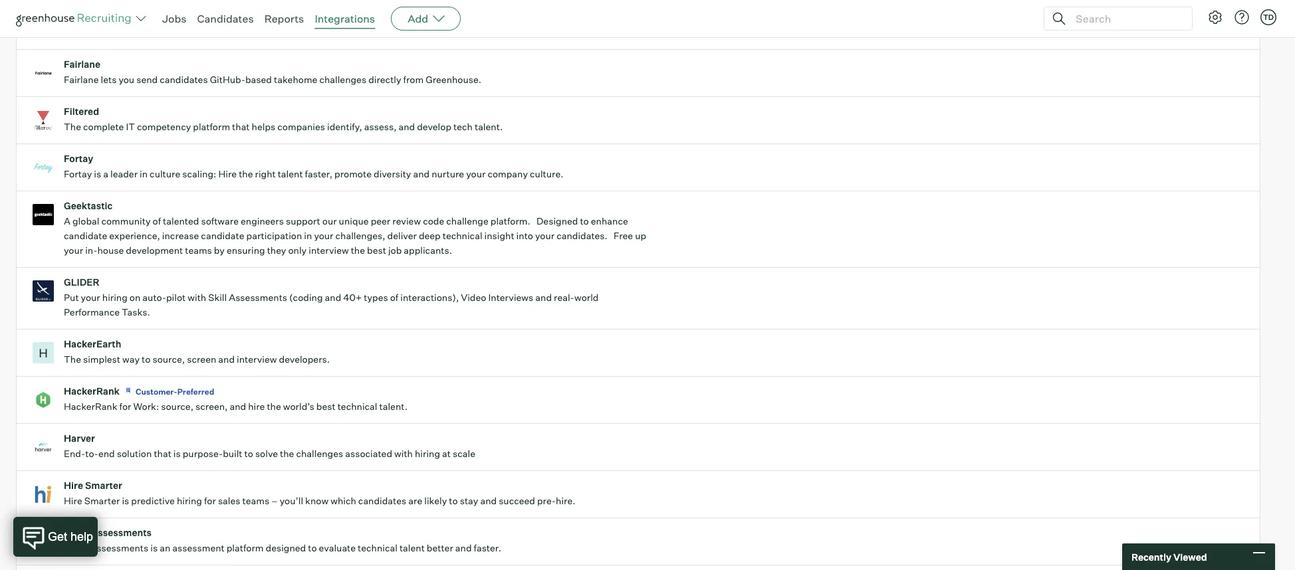 Task type: describe. For each thing, give the bounding box(es) containing it.
to inside harver end-to-end solution that is purpose-built to solve the challenges associated with hiring at scale
[[244, 448, 253, 460]]

it
[[126, 121, 135, 133]]

insight
[[485, 230, 514, 242]]

diversity
[[374, 168, 411, 180]]

platform.
[[491, 216, 531, 227]]

reports link
[[264, 12, 304, 25]]

assess,
[[364, 121, 397, 133]]

and inside fortay fortay is a leader in culture scaling: hire the right talent faster, promote diversity and nurture your company culture.
[[413, 168, 430, 180]]

teams inside hire smarter hire smarter is predictive hiring for sales teams – you'll know which candidates are likely to stay and succeed pre-hire.
[[242, 496, 269, 507]]

identify,
[[327, 121, 362, 133]]

promote
[[335, 168, 372, 180]]

and inside hired assessments hired assessments is an assessment platform designed to evaluate technical talent better and faster.
[[455, 543, 472, 554]]

hire.
[[556, 496, 576, 507]]

succeed
[[499, 496, 535, 507]]

1 vertical spatial talent.
[[379, 401, 408, 413]]

jobs link
[[162, 12, 187, 25]]

sales
[[218, 496, 240, 507]]

designed
[[537, 216, 578, 227]]

made
[[312, 12, 337, 24]]

from inside now, optimize your hiring funnel with evalground's tailor-made domain specific online assessment test. you can now effectively shortlist candidates based on multiple criteria, all from the comfort of your cabin.
[[279, 27, 299, 38]]

and inside filtered the complete it competency platform that helps companies identify, assess, and develop tech talent.
[[399, 121, 415, 133]]

directly
[[369, 74, 401, 86]]

engineers
[[241, 216, 284, 227]]

performance
[[64, 307, 120, 318]]

2 candidate from the left
[[201, 230, 244, 242]]

recently
[[1132, 552, 1172, 563]]

filtered the complete it competency platform that helps companies identify, assess, and develop tech talent.
[[64, 106, 503, 133]]

predictive
[[131, 496, 175, 507]]

develop
[[417, 121, 452, 133]]

developers.
[[279, 354, 330, 366]]

pre-
[[537, 496, 556, 507]]

the inside geektastic a global community of talented software engineers support our unique peer review code challenge platform.     designed to enhance candidate experience, increase candidate participation in your challenges, deliver deep technical insight into your candidates.     free up your in-house development teams by ensuring they only interview the best job applicants.
[[351, 245, 365, 257]]

in inside geektastic a global community of talented software engineers support our unique peer review code challenge platform.     designed to enhance candidate experience, increase candidate participation in your challenges, deliver deep technical insight into your candidates.     free up your in-house development teams by ensuring they only interview the best job applicants.
[[304, 230, 312, 242]]

deliver
[[387, 230, 417, 242]]

interview inside geektastic a global community of talented software engineers support our unique peer review code challenge platform.     designed to enhance candidate experience, increase candidate participation in your challenges, deliver deep technical insight into your candidates.     free up your in-house development teams by ensuring they only interview the best job applicants.
[[309, 245, 349, 257]]

preferred
[[177, 387, 214, 397]]

challenges inside harver end-to-end solution that is purpose-built to solve the challenges associated with hiring at scale
[[296, 448, 343, 460]]

put
[[64, 292, 79, 304]]

work:
[[133, 401, 159, 413]]

td button
[[1261, 9, 1277, 25]]

software
[[201, 216, 239, 227]]

1 fairlane from the top
[[64, 59, 100, 70]]

scale
[[453, 448, 475, 460]]

that inside filtered the complete it competency platform that helps companies identify, assess, and develop tech talent.
[[232, 121, 250, 133]]

to-
[[85, 448, 98, 460]]

td
[[1264, 13, 1274, 22]]

hire smarter hire smarter is predictive hiring for sales teams – you'll know which candidates are likely to stay and succeed pre-hire.
[[64, 480, 576, 507]]

1 candidate from the left
[[64, 230, 107, 242]]

takehome
[[274, 74, 317, 86]]

faster.
[[474, 543, 501, 554]]

your inside glider put your hiring on auto-pilot with skill assessments (coding and 40+ types of interactions), video interviews and real-world performance tasks.
[[81, 292, 100, 304]]

experience,
[[109, 230, 160, 242]]

talented
[[163, 216, 199, 227]]

2 vertical spatial assessments
[[90, 543, 148, 554]]

2 fortay from the top
[[64, 168, 92, 180]]

geektastic a global community of talented software engineers support our unique peer review code challenge platform.     designed to enhance candidate experience, increase candidate participation in your challenges, deliver deep technical insight into your candidates.     free up your in-house development teams by ensuring they only interview the best job applicants.
[[64, 200, 646, 257]]

source, inside hackerearth the simplest way to source, screen and interview developers.
[[153, 354, 185, 366]]

now, optimize your hiring funnel with evalground's tailor-made domain specific online assessment test. you can now effectively shortlist candidates based on multiple criteria, all from the comfort of your cabin.
[[64, 12, 615, 38]]

company
[[488, 168, 528, 180]]

hackerrank for hackerrank for work: source, screen, and hire the world's best technical talent.
[[64, 401, 117, 413]]

interview inside hackerearth the simplest way to source, screen and interview developers.
[[237, 354, 277, 366]]

the inside fortay fortay is a leader in culture scaling: hire the right talent faster, promote diversity and nurture your company culture.
[[239, 168, 253, 180]]

customer-
[[136, 387, 177, 397]]

h
[[39, 346, 48, 361]]

hackerrank for hackerrank
[[64, 386, 120, 398]]

video
[[461, 292, 486, 304]]

lets
[[101, 74, 117, 86]]

peer
[[371, 216, 391, 227]]

talent inside hired assessments hired assessments is an assessment platform designed to evaluate technical talent better and faster.
[[400, 543, 425, 554]]

which
[[331, 496, 356, 507]]

is inside fortay fortay is a leader in culture scaling: hire the right talent faster, promote diversity and nurture your company culture.
[[94, 168, 101, 180]]

platform inside hired assessments hired assessments is an assessment platform designed to evaluate technical talent better and faster.
[[227, 543, 264, 554]]

assessment inside now, optimize your hiring funnel with evalground's tailor-made domain specific online assessment test. you can now effectively shortlist candidates based on multiple criteria, all from the comfort of your cabin.
[[438, 12, 490, 24]]

challenges,
[[336, 230, 385, 242]]

to inside hire smarter hire smarter is predictive hiring for sales teams – you'll know which candidates are likely to stay and succeed pre-hire.
[[449, 496, 458, 507]]

candidates link
[[197, 12, 254, 25]]

challenge
[[446, 216, 489, 227]]

from inside fairlane fairlane lets you send candidates github-based takehome challenges directly from greenhouse.
[[403, 74, 424, 86]]

assessments inside glider put your hiring on auto-pilot with skill assessments (coding and 40+ types of interactions), video interviews and real-world performance tasks.
[[229, 292, 287, 304]]

1 fortay from the top
[[64, 153, 93, 165]]

pilot
[[166, 292, 186, 304]]

real-
[[554, 292, 575, 304]]

platform inside filtered the complete it competency platform that helps companies identify, assess, and develop tech talent.
[[193, 121, 230, 133]]

helps
[[252, 121, 275, 133]]

leader
[[110, 168, 138, 180]]

ha
[[35, 535, 52, 549]]

tech
[[454, 121, 473, 133]]

challenges inside fairlane fairlane lets you send candidates github-based takehome challenges directly from greenhouse.
[[319, 74, 367, 86]]

in-
[[85, 245, 97, 257]]

glider
[[64, 277, 99, 288]]

support
[[286, 216, 320, 227]]

hiring inside now, optimize your hiring funnel with evalground's tailor-made domain specific online assessment test. you can now effectively shortlist candidates based on multiple criteria, all from the comfort of your cabin.
[[149, 12, 175, 24]]

glider put your hiring on auto-pilot with skill assessments (coding and 40+ types of interactions), video interviews and real-world performance tasks.
[[64, 277, 599, 318]]

house
[[97, 245, 124, 257]]

right
[[255, 168, 276, 180]]

development
[[126, 245, 183, 257]]

40+
[[343, 292, 362, 304]]

github-
[[210, 74, 245, 86]]

the for the simplest way to source, screen and interview developers.
[[64, 354, 81, 366]]

candidates inside hire smarter hire smarter is predictive hiring for sales teams – you'll know which candidates are likely to stay and succeed pre-hire.
[[358, 496, 407, 507]]

they
[[267, 245, 286, 257]]

2 hired from the top
[[64, 543, 88, 554]]

free
[[614, 230, 633, 242]]

assessment inside hired assessments hired assessments is an assessment platform designed to evaluate technical talent better and faster.
[[172, 543, 225, 554]]

hired assessments hired assessments is an assessment platform designed to evaluate technical talent better and faster.
[[64, 528, 501, 554]]

1 vertical spatial assessments
[[91, 528, 152, 539]]

technical inside geektastic a global community of talented software engineers support our unique peer review code challenge platform.     designed to enhance candidate experience, increase candidate participation in your challenges, deliver deep technical insight into your candidates.     free up your in-house development teams by ensuring they only interview the best job applicants.
[[443, 230, 483, 242]]

domain
[[339, 12, 371, 24]]

candidates
[[197, 12, 254, 25]]

1 vertical spatial hire
[[64, 480, 83, 492]]

to inside geektastic a global community of talented software engineers support our unique peer review code challenge platform.     designed to enhance candidate experience, increase candidate participation in your challenges, deliver deep technical insight into your candidates.     free up your in-house development teams by ensuring they only interview the best job applicants.
[[580, 216, 589, 227]]

and left 'real-'
[[536, 292, 552, 304]]

fairlane fairlane lets you send candidates github-based takehome challenges directly from greenhouse.
[[64, 59, 482, 86]]

Search text field
[[1073, 9, 1180, 28]]

comfort
[[318, 27, 352, 38]]

candidates inside now, optimize your hiring funnel with evalground's tailor-made domain specific online assessment test. you can now effectively shortlist candidates based on multiple criteria, all from the comfort of your cabin.
[[102, 27, 150, 38]]

–
[[271, 496, 278, 507]]

that inside harver end-to-end solution that is purpose-built to solve the challenges associated with hiring at scale
[[154, 448, 171, 460]]

harver end-to-end solution that is purpose-built to solve the challenges associated with hiring at scale
[[64, 433, 475, 460]]

screen,
[[196, 401, 228, 413]]

fortay fortay is a leader in culture scaling: hire the right talent faster, promote diversity and nurture your company culture.
[[64, 153, 564, 180]]

you
[[514, 12, 530, 24]]

now
[[550, 12, 568, 24]]

candidates inside fairlane fairlane lets you send candidates github-based takehome challenges directly from greenhouse.
[[160, 74, 208, 86]]



Task type: locate. For each thing, give the bounding box(es) containing it.
0 horizontal spatial interview
[[237, 354, 277, 366]]

candidates right send
[[160, 74, 208, 86]]

with inside harver end-to-end solution that is purpose-built to solve the challenges associated with hiring at scale
[[394, 448, 413, 460]]

0 horizontal spatial best
[[316, 401, 336, 413]]

1 vertical spatial that
[[154, 448, 171, 460]]

the right hire on the left of page
[[267, 401, 281, 413]]

enhance
[[591, 216, 628, 227]]

with left the skill
[[188, 292, 206, 304]]

candidate down global
[[64, 230, 107, 242]]

talent. up 'associated'
[[379, 401, 408, 413]]

0 horizontal spatial assessment
[[172, 543, 225, 554]]

0 horizontal spatial from
[[279, 27, 299, 38]]

up
[[635, 230, 646, 242]]

nurture
[[432, 168, 464, 180]]

0 vertical spatial teams
[[185, 245, 212, 257]]

1 vertical spatial smarter
[[84, 496, 120, 507]]

1 vertical spatial assessment
[[172, 543, 225, 554]]

hiring right predictive at the left of the page
[[177, 496, 202, 507]]

of down domain at the top left
[[354, 27, 362, 38]]

0 vertical spatial from
[[279, 27, 299, 38]]

1 vertical spatial hired
[[64, 543, 88, 554]]

1 vertical spatial fairlane
[[64, 74, 99, 86]]

and left 40+
[[325, 292, 341, 304]]

participation
[[246, 230, 302, 242]]

1 vertical spatial from
[[403, 74, 424, 86]]

for left work:
[[119, 401, 131, 413]]

are
[[409, 496, 422, 507]]

hackerrank up "harver"
[[64, 401, 117, 413]]

with up multiple
[[206, 12, 224, 24]]

the down tailor-
[[301, 27, 316, 38]]

assessments down predictive at the left of the page
[[91, 528, 152, 539]]

add button
[[391, 7, 461, 31]]

is left purpose-
[[173, 448, 181, 460]]

all
[[267, 27, 277, 38]]

2 hackerrank from the top
[[64, 401, 117, 413]]

2 horizontal spatial of
[[390, 292, 399, 304]]

faster,
[[305, 168, 333, 180]]

integrations link
[[315, 12, 375, 25]]

and right assess,
[[399, 121, 415, 133]]

1 vertical spatial teams
[[242, 496, 269, 507]]

technical right 'evaluate'
[[358, 543, 398, 554]]

and inside hackerearth the simplest way to source, screen and interview developers.
[[218, 354, 235, 366]]

solve
[[255, 448, 278, 460]]

assessments
[[229, 292, 287, 304], [91, 528, 152, 539], [90, 543, 148, 554]]

technical up 'associated'
[[338, 401, 377, 413]]

technical down challenge
[[443, 230, 483, 242]]

teams left – at the bottom of the page
[[242, 496, 269, 507]]

fairlane
[[64, 59, 100, 70], [64, 74, 99, 86]]

to inside hackerearth the simplest way to source, screen and interview developers.
[[142, 354, 151, 366]]

and left nurture
[[413, 168, 430, 180]]

designed
[[266, 543, 306, 554]]

your up "performance"
[[81, 292, 100, 304]]

the for the complete it competency platform that helps companies identify, assess, and develop tech talent.
[[64, 121, 81, 133]]

0 vertical spatial fortay
[[64, 153, 93, 165]]

interactions),
[[401, 292, 459, 304]]

1 vertical spatial source,
[[161, 401, 193, 413]]

our
[[322, 216, 337, 227]]

assessments left an
[[90, 543, 148, 554]]

filtered
[[64, 106, 99, 118]]

your
[[128, 12, 147, 24], [364, 27, 384, 38], [466, 168, 486, 180], [314, 230, 334, 242], [535, 230, 555, 242], [64, 245, 83, 257], [81, 292, 100, 304]]

1 horizontal spatial talent.
[[475, 121, 503, 133]]

applicants.
[[404, 245, 452, 257]]

world
[[575, 292, 599, 304]]

optimize
[[88, 12, 126, 24]]

1 vertical spatial interview
[[237, 354, 277, 366]]

2 vertical spatial with
[[394, 448, 413, 460]]

that left helps
[[232, 121, 250, 133]]

0 vertical spatial hired
[[64, 528, 89, 539]]

talent.
[[475, 121, 503, 133], [379, 401, 408, 413]]

the inside hackerearth the simplest way to source, screen and interview developers.
[[64, 354, 81, 366]]

online
[[409, 12, 435, 24]]

a
[[64, 216, 70, 227]]

platform
[[193, 121, 230, 133], [227, 543, 264, 554]]

the inside filtered the complete it competency platform that helps companies identify, assess, and develop tech talent.
[[64, 121, 81, 133]]

fairlane left lets
[[64, 74, 99, 86]]

0 horizontal spatial of
[[153, 216, 161, 227]]

of left talented
[[153, 216, 161, 227]]

built
[[223, 448, 242, 460]]

interview up hire on the left of page
[[237, 354, 277, 366]]

0 vertical spatial technical
[[443, 230, 483, 242]]

2 the from the top
[[64, 354, 81, 366]]

types
[[364, 292, 388, 304]]

viewed
[[1174, 552, 1207, 563]]

you'll
[[280, 496, 303, 507]]

0 vertical spatial with
[[206, 12, 224, 24]]

talent. right tech
[[475, 121, 503, 133]]

you
[[119, 74, 134, 86]]

is inside hired assessments hired assessments is an assessment platform designed to evaluate technical talent better and faster.
[[150, 543, 158, 554]]

for
[[119, 401, 131, 413], [204, 496, 216, 507]]

1 horizontal spatial assessment
[[438, 12, 490, 24]]

0 horizontal spatial talent.
[[379, 401, 408, 413]]

with inside now, optimize your hiring funnel with evalground's tailor-made domain specific online assessment test. you can now effectively shortlist candidates based on multiple criteria, all from the comfort of your cabin.
[[206, 12, 224, 24]]

0 vertical spatial talent
[[278, 168, 303, 180]]

on inside now, optimize your hiring funnel with evalground's tailor-made domain specific online assessment test. you can now effectively shortlist candidates based on multiple criteria, all from the comfort of your cabin.
[[181, 27, 192, 38]]

configure image
[[1208, 9, 1224, 25]]

your down designed
[[535, 230, 555, 242]]

1 vertical spatial for
[[204, 496, 216, 507]]

reports
[[264, 12, 304, 25]]

talent. inside filtered the complete it competency platform that helps companies identify, assess, and develop tech talent.
[[475, 121, 503, 133]]

the left right on the top left
[[239, 168, 253, 180]]

end
[[98, 448, 115, 460]]

your down our
[[314, 230, 334, 242]]

to up candidates.
[[580, 216, 589, 227]]

0 horizontal spatial on
[[130, 292, 141, 304]]

to left 'evaluate'
[[308, 543, 317, 554]]

fairlane down shortlist
[[64, 59, 100, 70]]

0 vertical spatial fairlane
[[64, 59, 100, 70]]

0 vertical spatial that
[[232, 121, 250, 133]]

0 vertical spatial smarter
[[85, 480, 122, 492]]

1 hired from the top
[[64, 528, 89, 539]]

criteria,
[[231, 27, 265, 38]]

candidate down software
[[201, 230, 244, 242]]

0 vertical spatial source,
[[153, 354, 185, 366]]

source, down customer-preferred
[[161, 401, 193, 413]]

0 horizontal spatial for
[[119, 401, 131, 413]]

integrations
[[315, 12, 375, 25]]

and left hire on the left of page
[[230, 401, 246, 413]]

1 vertical spatial challenges
[[296, 448, 343, 460]]

1 horizontal spatial in
[[304, 230, 312, 242]]

fortay left a at the top
[[64, 168, 92, 180]]

talent right right on the top left
[[278, 168, 303, 180]]

that right solution
[[154, 448, 171, 460]]

technical inside hired assessments hired assessments is an assessment platform designed to evaluate technical talent better and faster.
[[358, 543, 398, 554]]

to
[[580, 216, 589, 227], [142, 354, 151, 366], [244, 448, 253, 460], [449, 496, 458, 507], [308, 543, 317, 554]]

on inside glider put your hiring on auto-pilot with skill assessments (coding and 40+ types of interactions), video interviews and real-world performance tasks.
[[130, 292, 141, 304]]

your left in-
[[64, 245, 83, 257]]

stay
[[460, 496, 478, 507]]

source, up customer-preferred
[[153, 354, 185, 366]]

is inside hire smarter hire smarter is predictive hiring for sales teams – you'll know which candidates are likely to stay and succeed pre-hire.
[[122, 496, 129, 507]]

candidates down optimize on the left of the page
[[102, 27, 150, 38]]

teams
[[185, 245, 212, 257], [242, 496, 269, 507]]

to left stay
[[449, 496, 458, 507]]

the down filtered
[[64, 121, 81, 133]]

jobs
[[162, 12, 187, 25]]

evaluate
[[319, 543, 356, 554]]

platform left designed
[[227, 543, 264, 554]]

solution
[[117, 448, 152, 460]]

1 vertical spatial the
[[64, 354, 81, 366]]

hiring
[[149, 12, 175, 24], [102, 292, 128, 304], [415, 448, 440, 460], [177, 496, 202, 507]]

1 vertical spatial of
[[153, 216, 161, 227]]

can
[[532, 12, 548, 24]]

know
[[305, 496, 329, 507]]

assessments right the skill
[[229, 292, 287, 304]]

and inside hire smarter hire smarter is predictive hiring for sales teams – you'll know which candidates are likely to stay and succeed pre-hire.
[[480, 496, 497, 507]]

your right nurture
[[466, 168, 486, 180]]

based
[[152, 27, 179, 38], [245, 74, 272, 86]]

global
[[72, 216, 99, 227]]

screen
[[187, 354, 216, 366]]

candidate
[[64, 230, 107, 242], [201, 230, 244, 242]]

0 vertical spatial candidates
[[102, 27, 150, 38]]

and
[[399, 121, 415, 133], [413, 168, 430, 180], [325, 292, 341, 304], [536, 292, 552, 304], [218, 354, 235, 366], [230, 401, 246, 413], [480, 496, 497, 507], [455, 543, 472, 554]]

customer-preferred
[[136, 387, 214, 397]]

hiring inside glider put your hiring on auto-pilot with skill assessments (coding and 40+ types of interactions), video interviews and real-world performance tasks.
[[102, 292, 128, 304]]

1 vertical spatial fortay
[[64, 168, 92, 180]]

0 vertical spatial platform
[[193, 121, 230, 133]]

community
[[101, 216, 151, 227]]

of inside geektastic a global community of talented software engineers support our unique peer review code challenge platform.     designed to enhance candidate experience, increase candidate participation in your challenges, deliver deep technical insight into your candidates.     free up your in-house development teams by ensuring they only interview the best job applicants.
[[153, 216, 161, 227]]

2 fairlane from the top
[[64, 74, 99, 86]]

your right optimize on the left of the page
[[128, 12, 147, 24]]

the down hackerearth
[[64, 354, 81, 366]]

harver
[[64, 433, 95, 445]]

for left sales in the bottom left of the page
[[204, 496, 216, 507]]

now,
[[64, 12, 86, 24]]

on down funnel
[[181, 27, 192, 38]]

0 vertical spatial talent.
[[475, 121, 503, 133]]

to inside hired assessments hired assessments is an assessment platform designed to evaluate technical talent better and faster.
[[308, 543, 317, 554]]

hire inside fortay fortay is a leader in culture scaling: hire the right talent faster, promote diversity and nurture your company culture.
[[218, 168, 237, 180]]

0 vertical spatial for
[[119, 401, 131, 413]]

1 horizontal spatial teams
[[242, 496, 269, 507]]

teams left "by" at the top of the page
[[185, 245, 212, 257]]

specific
[[373, 12, 407, 24]]

by
[[214, 245, 225, 257]]

1 horizontal spatial talent
[[400, 543, 425, 554]]

tailor-
[[285, 12, 312, 24]]

talent left better on the left bottom of page
[[400, 543, 425, 554]]

companies
[[277, 121, 325, 133]]

1 the from the top
[[64, 121, 81, 133]]

hiring inside hire smarter hire smarter is predictive hiring for sales teams – you'll know which candidates are likely to stay and succeed pre-hire.
[[177, 496, 202, 507]]

best left job
[[367, 245, 386, 257]]

from
[[279, 27, 299, 38], [403, 74, 424, 86]]

technical
[[443, 230, 483, 242], [338, 401, 377, 413], [358, 543, 398, 554]]

to right way
[[142, 354, 151, 366]]

only
[[288, 245, 307, 257]]

effectively
[[570, 12, 615, 24]]

the
[[301, 27, 316, 38], [239, 168, 253, 180], [351, 245, 365, 257], [267, 401, 281, 413], [280, 448, 294, 460]]

1 vertical spatial technical
[[338, 401, 377, 413]]

the right solve
[[280, 448, 294, 460]]

and right screen
[[218, 354, 235, 366]]

assessment right an
[[172, 543, 225, 554]]

0 horizontal spatial candidate
[[64, 230, 107, 242]]

0 vertical spatial challenges
[[319, 74, 367, 86]]

teams inside geektastic a global community of talented software engineers support our unique peer review code challenge platform.     designed to enhance candidate experience, increase candidate participation in your challenges, deliver deep technical insight into your candidates.     free up your in-house development teams by ensuring they only interview the best job applicants.
[[185, 245, 212, 257]]

candidates left are on the bottom of page
[[358, 496, 407, 507]]

0 vertical spatial based
[[152, 27, 179, 38]]

interview down our
[[309, 245, 349, 257]]

0 vertical spatial assessment
[[438, 12, 490, 24]]

is left a at the top
[[94, 168, 101, 180]]

of right types
[[390, 292, 399, 304]]

0 vertical spatial the
[[64, 121, 81, 133]]

challenges up hire smarter hire smarter is predictive hiring for sales teams – you'll know which candidates are likely to stay and succeed pre-hire.
[[296, 448, 343, 460]]

best inside geektastic a global community of talented software engineers support our unique peer review code challenge platform.     designed to enhance candidate experience, increase candidate participation in your challenges, deliver deep technical insight into your candidates.     free up your in-house development teams by ensuring they only interview the best job applicants.
[[367, 245, 386, 257]]

(coding
[[289, 292, 323, 304]]

of inside glider put your hiring on auto-pilot with skill assessments (coding and 40+ types of interactions), video interviews and real-world performance tasks.
[[390, 292, 399, 304]]

hiring left at
[[415, 448, 440, 460]]

in down support on the left top of the page
[[304, 230, 312, 242]]

challenges left directly at the top left
[[319, 74, 367, 86]]

interview
[[309, 245, 349, 257], [237, 354, 277, 366]]

based inside now, optimize your hiring funnel with evalground's tailor-made domain specific online assessment test. you can now effectively shortlist candidates based on multiple criteria, all from the comfort of your cabin.
[[152, 27, 179, 38]]

talent inside fortay fortay is a leader in culture scaling: hire the right talent faster, promote diversity and nurture your company culture.
[[278, 168, 303, 180]]

best right "world's"
[[316, 401, 336, 413]]

1 vertical spatial on
[[130, 292, 141, 304]]

1 vertical spatial in
[[304, 230, 312, 242]]

2 vertical spatial technical
[[358, 543, 398, 554]]

and right stay
[[480, 496, 497, 507]]

add
[[408, 12, 428, 25]]

your down specific
[[364, 27, 384, 38]]

the inside now, optimize your hiring funnel with evalground's tailor-made domain specific online assessment test. you can now effectively shortlist candidates based on multiple criteria, all from the comfort of your cabin.
[[301, 27, 316, 38]]

0 horizontal spatial talent
[[278, 168, 303, 180]]

0 vertical spatial of
[[354, 27, 362, 38]]

1 horizontal spatial of
[[354, 27, 362, 38]]

0 horizontal spatial that
[[154, 448, 171, 460]]

in right leader
[[140, 168, 148, 180]]

talent
[[278, 168, 303, 180], [400, 543, 425, 554]]

greenhouse.
[[426, 74, 482, 86]]

0 vertical spatial hire
[[218, 168, 237, 180]]

1 horizontal spatial for
[[204, 496, 216, 507]]

1 vertical spatial hackerrank
[[64, 401, 117, 413]]

0 vertical spatial hackerrank
[[64, 386, 120, 398]]

based inside fairlane fairlane lets you send candidates github-based takehome challenges directly from greenhouse.
[[245, 74, 272, 86]]

test.
[[492, 12, 512, 24]]

the inside harver end-to-end solution that is purpose-built to solve the challenges associated with hiring at scale
[[280, 448, 294, 460]]

0 horizontal spatial based
[[152, 27, 179, 38]]

deep
[[419, 230, 441, 242]]

purpose-
[[183, 448, 223, 460]]

0 horizontal spatial candidates
[[102, 27, 150, 38]]

platform right competency on the left
[[193, 121, 230, 133]]

2 vertical spatial candidates
[[358, 496, 407, 507]]

with right 'associated'
[[394, 448, 413, 460]]

and right better on the left bottom of page
[[455, 543, 472, 554]]

interviews
[[488, 292, 534, 304]]

hiring up tasks.
[[102, 292, 128, 304]]

1 horizontal spatial from
[[403, 74, 424, 86]]

1 hackerrank from the top
[[64, 386, 120, 398]]

1 horizontal spatial candidates
[[160, 74, 208, 86]]

0 horizontal spatial in
[[140, 168, 148, 180]]

2 horizontal spatial candidates
[[358, 496, 407, 507]]

from down 'reports' link
[[279, 27, 299, 38]]

assessment left test.
[[438, 12, 490, 24]]

1 horizontal spatial interview
[[309, 245, 349, 257]]

1 vertical spatial candidates
[[160, 74, 208, 86]]

on up tasks.
[[130, 292, 141, 304]]

1 vertical spatial platform
[[227, 543, 264, 554]]

shortlist
[[64, 27, 100, 38]]

1 vertical spatial best
[[316, 401, 336, 413]]

to right built
[[244, 448, 253, 460]]

from right directly at the top left
[[403, 74, 424, 86]]

culture
[[150, 168, 180, 180]]

based down jobs link
[[152, 27, 179, 38]]

1 vertical spatial with
[[188, 292, 206, 304]]

based left takehome
[[245, 74, 272, 86]]

greenhouse recruiting image
[[16, 11, 136, 27]]

hiring left funnel
[[149, 12, 175, 24]]

hire
[[218, 168, 237, 180], [64, 480, 83, 492], [64, 496, 82, 507]]

in inside fortay fortay is a leader in culture scaling: hire the right talent faster, promote diversity and nurture your company culture.
[[140, 168, 148, 180]]

your inside fortay fortay is a leader in culture scaling: hire the right talent faster, promote diversity and nurture your company culture.
[[466, 168, 486, 180]]

1 horizontal spatial best
[[367, 245, 386, 257]]

0 horizontal spatial teams
[[185, 245, 212, 257]]

1 vertical spatial talent
[[400, 543, 425, 554]]

0 vertical spatial best
[[367, 245, 386, 257]]

for inside hire smarter hire smarter is predictive hiring for sales teams – you'll know which candidates are likely to stay and succeed pre-hire.
[[204, 496, 216, 507]]

challenges
[[319, 74, 367, 86], [296, 448, 343, 460]]

hackerrank down simplest
[[64, 386, 120, 398]]

2 vertical spatial of
[[390, 292, 399, 304]]

is inside harver end-to-end solution that is purpose-built to solve the challenges associated with hiring at scale
[[173, 448, 181, 460]]

smarter
[[85, 480, 122, 492], [84, 496, 120, 507]]

fortay down complete
[[64, 153, 93, 165]]

1 horizontal spatial on
[[181, 27, 192, 38]]

1 vertical spatial based
[[245, 74, 272, 86]]

with inside glider put your hiring on auto-pilot with skill assessments (coding and 40+ types of interactions), video interviews and real-world performance tasks.
[[188, 292, 206, 304]]

2 vertical spatial hire
[[64, 496, 82, 507]]

simplest
[[83, 354, 120, 366]]

0 vertical spatial interview
[[309, 245, 349, 257]]

1 horizontal spatial based
[[245, 74, 272, 86]]

into
[[516, 230, 533, 242]]

of inside now, optimize your hiring funnel with evalground's tailor-made domain specific online assessment test. you can now effectively shortlist candidates based on multiple criteria, all from the comfort of your cabin.
[[354, 27, 362, 38]]

1 horizontal spatial candidate
[[201, 230, 244, 242]]

geektastic
[[64, 200, 113, 212]]

is left an
[[150, 543, 158, 554]]

0 vertical spatial in
[[140, 168, 148, 180]]

the down challenges,
[[351, 245, 365, 257]]

is left predictive at the left of the page
[[122, 496, 129, 507]]

0 vertical spatial on
[[181, 27, 192, 38]]

0 vertical spatial assessments
[[229, 292, 287, 304]]

hiring inside harver end-to-end solution that is purpose-built to solve the challenges associated with hiring at scale
[[415, 448, 440, 460]]

code
[[423, 216, 444, 227]]

1 horizontal spatial that
[[232, 121, 250, 133]]



Task type: vqa. For each thing, say whether or not it's contained in the screenshot.
the source, inside the HackerEarth The simplest way to source, screen and interview developers.
yes



